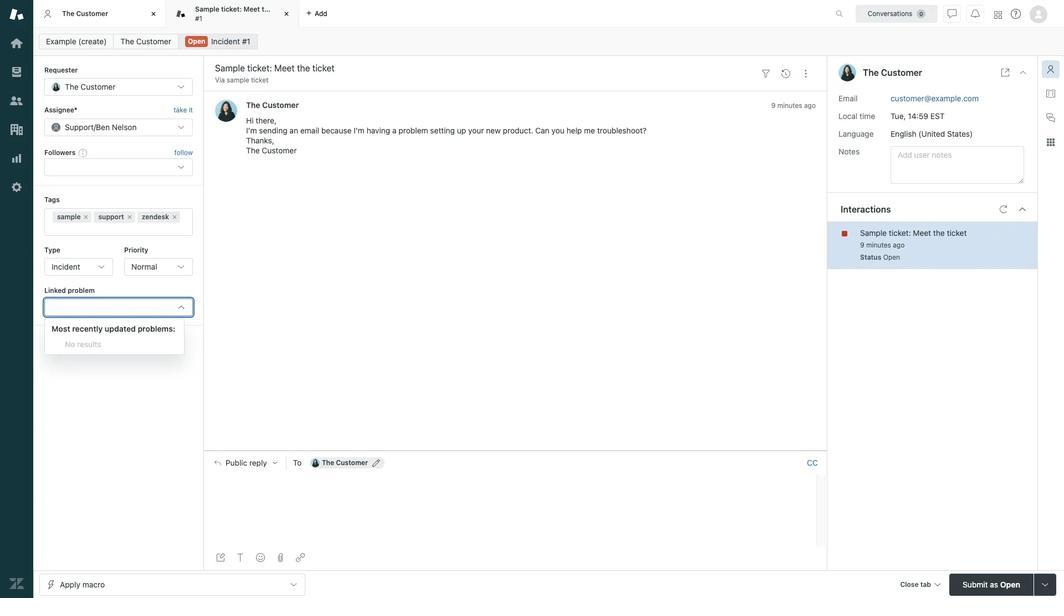 Task type: locate. For each thing, give the bounding box(es) containing it.
public
[[226, 459, 247, 467]]

1 vertical spatial ticket:
[[889, 228, 911, 237]]

take it
[[174, 106, 193, 114]]

#1
[[195, 14, 202, 22], [242, 37, 250, 46]]

english (united states)
[[891, 129, 973, 138]]

9 minutes ago text field up the status
[[860, 241, 905, 249]]

1 vertical spatial #1
[[242, 37, 250, 46]]

reply
[[249, 459, 267, 467]]

ticket actions image
[[801, 69, 810, 78]]

9 minutes ago text field
[[771, 102, 816, 110], [860, 241, 905, 249]]

0 horizontal spatial the
[[262, 5, 272, 13]]

remove image left "support"
[[83, 214, 89, 220]]

1 horizontal spatial the customer link
[[246, 101, 299, 110]]

open
[[188, 37, 205, 45], [883, 253, 900, 261], [1000, 580, 1020, 589]]

hide composer image
[[511, 446, 520, 455]]

ticket: down interactions
[[889, 228, 911, 237]]

remove image for zendesk
[[171, 214, 178, 220]]

0 horizontal spatial open
[[188, 37, 205, 45]]

the customer link
[[113, 34, 178, 49], [246, 101, 299, 110]]

main element
[[0, 0, 33, 599]]

0 horizontal spatial ago
[[804, 102, 816, 110]]

i'm down hi
[[246, 126, 257, 135]]

close image right view more details image in the top of the page
[[1019, 68, 1027, 77]]

ticket: for sample ticket: meet the ticket #1
[[221, 5, 242, 13]]

1 vertical spatial the
[[933, 228, 945, 237]]

ticket: for sample ticket: meet the ticket 9 minutes ago status open
[[889, 228, 911, 237]]

the customer link down close image
[[113, 34, 178, 49]]

1 horizontal spatial minutes
[[866, 241, 891, 249]]

1 vertical spatial open
[[883, 253, 900, 261]]

linked problem
[[44, 286, 95, 295]]

customer down 'sending'
[[262, 146, 297, 155]]

i'm left having
[[354, 126, 364, 135]]

get help image
[[1011, 9, 1021, 19]]

close image
[[281, 8, 292, 19], [1019, 68, 1027, 77]]

apply
[[60, 580, 80, 589]]

0 vertical spatial problem
[[399, 126, 428, 135]]

sample inside the sample ticket: meet the ticket 9 minutes ago status open
[[860, 228, 887, 237]]

the customer up "(create)"
[[62, 9, 108, 18]]

14:59
[[908, 111, 928, 121]]

the
[[262, 5, 272, 13], [933, 228, 945, 237]]

0 horizontal spatial the customer link
[[113, 34, 178, 49]]

1 horizontal spatial i'm
[[354, 126, 364, 135]]

because
[[321, 126, 352, 135]]

notes
[[838, 147, 860, 156]]

as
[[990, 580, 998, 589]]

i'm
[[246, 126, 257, 135], [354, 126, 364, 135]]

minutes
[[777, 102, 802, 110], [866, 241, 891, 249]]

Linked problem field
[[52, 303, 172, 313]]

2 i'm from the left
[[354, 126, 364, 135]]

0 horizontal spatial ticket
[[251, 76, 268, 84]]

1 vertical spatial close image
[[1019, 68, 1027, 77]]

tabs tab list
[[33, 0, 824, 28]]

format text image
[[236, 554, 245, 562]]

sample
[[227, 76, 249, 84], [57, 213, 81, 221]]

1 horizontal spatial problem
[[399, 126, 428, 135]]

1 horizontal spatial meet
[[913, 228, 931, 237]]

sample up the status
[[860, 228, 887, 237]]

english
[[891, 129, 916, 138]]

language
[[838, 129, 874, 138]]

ticket: inside sample ticket: meet the ticket #1
[[221, 5, 242, 13]]

meet inside sample ticket: meet the ticket #1
[[244, 5, 260, 13]]

tab
[[166, 0, 299, 28]]

submit as open
[[963, 580, 1020, 589]]

meet
[[244, 5, 260, 13], [913, 228, 931, 237]]

problem right a
[[399, 126, 428, 135]]

most
[[52, 324, 70, 334]]

0 horizontal spatial meet
[[244, 5, 260, 13]]

the right 'customer@example.com' "icon"
[[322, 459, 334, 467]]

the customer down requester
[[65, 82, 116, 92]]

0 vertical spatial meet
[[244, 5, 260, 13]]

close
[[900, 580, 919, 589]]

0 vertical spatial the customer link
[[113, 34, 178, 49]]

followers
[[44, 148, 76, 157]]

1 horizontal spatial remove image
[[171, 214, 178, 220]]

edit user image
[[372, 459, 380, 467]]

0 horizontal spatial sample
[[195, 5, 219, 13]]

2 vertical spatial ticket
[[947, 228, 967, 237]]

0 horizontal spatial close image
[[281, 8, 292, 19]]

zendesk support image
[[9, 7, 24, 22]]

1 horizontal spatial close image
[[1019, 68, 1027, 77]]

the
[[62, 9, 74, 18], [120, 37, 134, 46], [863, 68, 879, 78], [65, 82, 79, 92], [246, 101, 260, 110], [246, 146, 260, 155], [322, 459, 334, 467]]

problem
[[399, 126, 428, 135], [68, 286, 95, 295]]

the right user image at the top of the page
[[863, 68, 879, 78]]

displays possible ticket submission types image
[[1041, 580, 1050, 589]]

1 vertical spatial problem
[[68, 286, 95, 295]]

product.
[[503, 126, 533, 135]]

1 vertical spatial ticket
[[251, 76, 268, 84]]

open left the incident #1
[[188, 37, 205, 45]]

0 vertical spatial minutes
[[777, 102, 802, 110]]

minutes down events image
[[777, 102, 802, 110]]

public reply
[[226, 459, 267, 467]]

ticket inside the sample ticket: meet the ticket 9 minutes ago status open
[[947, 228, 967, 237]]

#1 down sample ticket: meet the ticket #1
[[242, 37, 250, 46]]

the inside the sample ticket: meet the ticket 9 minutes ago status open
[[933, 228, 945, 237]]

0 horizontal spatial minutes
[[777, 102, 802, 110]]

0 vertical spatial #1
[[195, 14, 202, 22]]

1 horizontal spatial ticket:
[[889, 228, 911, 237]]

the for sample ticket: meet the ticket 9 minutes ago status open
[[933, 228, 945, 237]]

1 horizontal spatial the
[[933, 228, 945, 237]]

the down "thanks,"
[[246, 146, 260, 155]]

1 horizontal spatial 9
[[860, 241, 864, 249]]

sample down "tags"
[[57, 213, 81, 221]]

me
[[584, 126, 595, 135]]

sample for sample ticket: meet the ticket 9 minutes ago status open
[[860, 228, 887, 237]]

1 vertical spatial ago
[[893, 241, 905, 249]]

incident down type
[[52, 262, 80, 272]]

normal button
[[124, 258, 193, 276]]

the customer inside the requester element
[[65, 82, 116, 92]]

ago inside the sample ticket: meet the ticket 9 minutes ago status open
[[893, 241, 905, 249]]

incident down sample ticket: meet the ticket #1
[[211, 37, 240, 46]]

normal
[[131, 262, 157, 272]]

Subject field
[[213, 62, 754, 75]]

1 horizontal spatial sample
[[860, 228, 887, 237]]

minutes up the status
[[866, 241, 891, 249]]

customer inside the hi there, i'm sending an email because i'm having a problem setting up your new product. can you help me troubleshoot? thanks, the customer
[[262, 146, 297, 155]]

remove image
[[83, 214, 89, 220], [171, 214, 178, 220]]

the inside the hi there, i'm sending an email because i'm having a problem setting up your new product. can you help me troubleshoot? thanks, the customer
[[246, 146, 260, 155]]

9 minutes ago text field down events image
[[771, 102, 816, 110]]

the customer down close image
[[120, 37, 171, 46]]

2 horizontal spatial open
[[1000, 580, 1020, 589]]

ticket: up the incident #1
[[221, 5, 242, 13]]

1 horizontal spatial #1
[[242, 37, 250, 46]]

problem down incident popup button on the left top of the page
[[68, 286, 95, 295]]

open right the status
[[883, 253, 900, 261]]

1 horizontal spatial ticket
[[274, 5, 293, 13]]

1 vertical spatial minutes
[[866, 241, 891, 249]]

0 horizontal spatial remove image
[[83, 214, 89, 220]]

0 vertical spatial ticket
[[274, 5, 293, 13]]

get started image
[[9, 36, 24, 50]]

open right as
[[1000, 580, 1020, 589]]

incident inside the secondary element
[[211, 37, 240, 46]]

customer up "(create)"
[[76, 9, 108, 18]]

0 vertical spatial sample
[[195, 5, 219, 13]]

example
[[46, 37, 76, 46]]

the right "(create)"
[[120, 37, 134, 46]]

sample up the incident #1
[[195, 5, 219, 13]]

close tab button
[[895, 574, 945, 598]]

apps image
[[1046, 138, 1055, 147]]

0 horizontal spatial problem
[[68, 286, 95, 295]]

customer up the there,
[[262, 101, 299, 110]]

2 horizontal spatial ticket
[[947, 228, 967, 237]]

cc button
[[807, 458, 818, 468]]

tab containing sample ticket: meet the ticket
[[166, 0, 299, 28]]

0 horizontal spatial ticket:
[[221, 5, 242, 13]]

sending
[[259, 126, 287, 135]]

0 horizontal spatial incident
[[52, 262, 80, 272]]

submit
[[963, 580, 988, 589]]

zendesk
[[142, 213, 169, 221]]

assignee*
[[44, 106, 77, 114]]

ticket: inside the sample ticket: meet the ticket 9 minutes ago status open
[[889, 228, 911, 237]]

sample right via
[[227, 76, 249, 84]]

customer context image
[[1046, 65, 1055, 74]]

the up hi
[[246, 101, 260, 110]]

ticket
[[274, 5, 293, 13], [251, 76, 268, 84], [947, 228, 967, 237]]

type
[[44, 246, 60, 254]]

incident
[[211, 37, 240, 46], [52, 262, 80, 272]]

close image left add dropdown button
[[281, 8, 292, 19]]

incident inside incident popup button
[[52, 262, 80, 272]]

1 horizontal spatial ago
[[893, 241, 905, 249]]

troubleshoot?
[[597, 126, 647, 135]]

info on adding followers image
[[79, 149, 88, 157]]

ticket inside sample ticket: meet the ticket #1
[[274, 5, 293, 13]]

0 vertical spatial close image
[[281, 8, 292, 19]]

email
[[838, 93, 858, 103]]

1 horizontal spatial sample
[[227, 76, 249, 84]]

customer down close image
[[136, 37, 171, 46]]

up
[[457, 126, 466, 135]]

follow button
[[174, 148, 193, 158]]

customer inside the requester element
[[81, 82, 116, 92]]

the customer inside the customer tab
[[62, 9, 108, 18]]

customer up support / ben nelson
[[81, 82, 116, 92]]

1 horizontal spatial incident
[[211, 37, 240, 46]]

customer up customer@example.com
[[881, 68, 922, 78]]

1 horizontal spatial 9 minutes ago text field
[[860, 241, 905, 249]]

1 horizontal spatial open
[[883, 253, 900, 261]]

9 inside the sample ticket: meet the ticket 9 minutes ago status open
[[860, 241, 864, 249]]

ticket for sample ticket: meet the ticket 9 minutes ago status open
[[947, 228, 967, 237]]

remove image
[[126, 214, 133, 220]]

ticket for sample ticket: meet the ticket #1
[[274, 5, 293, 13]]

the down requester
[[65, 82, 79, 92]]

meet inside the sample ticket: meet the ticket 9 minutes ago status open
[[913, 228, 931, 237]]

0 horizontal spatial 9 minutes ago text field
[[771, 102, 816, 110]]

1 vertical spatial 9 minutes ago text field
[[860, 241, 905, 249]]

hi
[[246, 116, 254, 125]]

#1 right close image
[[195, 14, 202, 22]]

remove image right zendesk
[[171, 214, 178, 220]]

0 vertical spatial ticket:
[[221, 5, 242, 13]]

0 vertical spatial open
[[188, 37, 205, 45]]

example (create)
[[46, 37, 107, 46]]

1 vertical spatial 9
[[860, 241, 864, 249]]

linked problem list box
[[44, 319, 184, 355]]

email
[[300, 126, 319, 135]]

sample inside sample ticket: meet the ticket #1
[[195, 5, 219, 13]]

0 vertical spatial 9 minutes ago text field
[[771, 102, 816, 110]]

knowledge image
[[1046, 89, 1055, 98]]

no results
[[65, 340, 101, 349]]

customer@example.com
[[891, 93, 979, 103]]

2 remove image from the left
[[171, 214, 178, 220]]

customers image
[[9, 94, 24, 108]]

1 vertical spatial sample
[[860, 228, 887, 237]]

0 vertical spatial 9
[[771, 102, 776, 110]]

the customer
[[62, 9, 108, 18], [120, 37, 171, 46], [863, 68, 922, 78], [65, 82, 116, 92], [246, 101, 299, 110], [322, 459, 368, 467]]

1 remove image from the left
[[83, 214, 89, 220]]

customer
[[76, 9, 108, 18], [136, 37, 171, 46], [881, 68, 922, 78], [81, 82, 116, 92], [262, 101, 299, 110], [262, 146, 297, 155], [336, 459, 368, 467]]

the customer link up the there,
[[246, 101, 299, 110]]

there,
[[256, 116, 277, 125]]

customer@example.com image
[[311, 459, 320, 467]]

1 vertical spatial sample
[[57, 213, 81, 221]]

zendesk image
[[9, 577, 24, 591]]

0 vertical spatial incident
[[211, 37, 240, 46]]

0 vertical spatial the
[[262, 5, 272, 13]]

support
[[98, 213, 124, 221]]

via sample ticket
[[215, 76, 268, 84]]

local time
[[838, 111, 875, 121]]

hi there, i'm sending an email because i'm having a problem setting up your new product. can you help me troubleshoot? thanks, the customer
[[246, 116, 647, 155]]

the customer inside the secondary element
[[120, 37, 171, 46]]

states)
[[947, 129, 973, 138]]

1 vertical spatial meet
[[913, 228, 931, 237]]

the up example
[[62, 9, 74, 18]]

ago
[[804, 102, 816, 110], [893, 241, 905, 249]]

1 vertical spatial incident
[[52, 262, 80, 272]]

0 horizontal spatial #1
[[195, 14, 202, 22]]

the inside sample ticket: meet the ticket #1
[[262, 5, 272, 13]]

0 horizontal spatial i'm
[[246, 126, 257, 135]]



Task type: vqa. For each thing, say whether or not it's contained in the screenshot.
the bottom (1)
no



Task type: describe. For each thing, give the bounding box(es) containing it.
recently
[[72, 324, 103, 334]]

filter image
[[761, 69, 770, 78]]

secondary element
[[33, 30, 1064, 53]]

insert emojis image
[[256, 554, 265, 562]]

time
[[860, 111, 875, 121]]

to
[[293, 458, 302, 467]]

close tab
[[900, 580, 931, 589]]

requester
[[44, 66, 78, 74]]

incident button
[[44, 258, 113, 276]]

organizations image
[[9, 122, 24, 137]]

open inside the sample ticket: meet the ticket 9 minutes ago status open
[[883, 253, 900, 261]]

est
[[930, 111, 945, 121]]

the customer up tue,
[[863, 68, 922, 78]]

draft mode image
[[216, 554, 225, 562]]

tab
[[920, 580, 931, 589]]

the inside tab
[[62, 9, 74, 18]]

conversations
[[868, 9, 912, 17]]

customer inside tab
[[76, 9, 108, 18]]

results
[[77, 340, 101, 349]]

1 vertical spatial the customer link
[[246, 101, 299, 110]]

meet for sample ticket: meet the ticket #1
[[244, 5, 260, 13]]

admin image
[[9, 180, 24, 195]]

help
[[567, 126, 582, 135]]

view more details image
[[1001, 68, 1010, 77]]

example (create) button
[[39, 34, 114, 49]]

2 vertical spatial open
[[1000, 580, 1020, 589]]

sample for sample ticket: meet the ticket #1
[[195, 5, 219, 13]]

avatar image
[[215, 100, 237, 122]]

follow
[[174, 149, 193, 157]]

the for sample ticket: meet the ticket #1
[[262, 5, 272, 13]]

customer left edit user icon
[[336, 459, 368, 467]]

minutes inside the sample ticket: meet the ticket 9 minutes ago status open
[[866, 241, 891, 249]]

0 horizontal spatial 9
[[771, 102, 776, 110]]

priority
[[124, 246, 148, 254]]

#1 inside the secondary element
[[242, 37, 250, 46]]

take
[[174, 106, 187, 114]]

zendesk products image
[[994, 11, 1002, 19]]

0 vertical spatial ago
[[804, 102, 816, 110]]

assignee* element
[[44, 118, 193, 136]]

remove image for sample
[[83, 214, 89, 220]]

sample ticket: meet the ticket #1
[[195, 5, 293, 22]]

button displays agent's chat status as invisible. image
[[948, 9, 956, 18]]

public reply button
[[204, 451, 286, 475]]

notifications image
[[971, 9, 980, 18]]

linked problem element
[[44, 299, 193, 317]]

support / ben nelson
[[65, 122, 137, 132]]

most recently updated problems:
[[52, 324, 175, 334]]

0 horizontal spatial sample
[[57, 213, 81, 221]]

the customer tab
[[33, 0, 166, 28]]

add link (cmd k) image
[[296, 554, 305, 562]]

incident #1
[[211, 37, 250, 46]]

an
[[289, 126, 298, 135]]

views image
[[9, 65, 24, 79]]

incident for incident #1
[[211, 37, 240, 46]]

macro
[[82, 580, 105, 589]]

9 minutes ago
[[771, 102, 816, 110]]

cc
[[807, 458, 818, 467]]

nelson
[[112, 122, 137, 132]]

problem inside the hi there, i'm sending an email because i'm having a problem setting up your new product. can you help me troubleshoot? thanks, the customer
[[399, 126, 428, 135]]

close image inside tab
[[281, 8, 292, 19]]

local
[[838, 111, 857, 121]]

you
[[551, 126, 564, 135]]

(create)
[[78, 37, 107, 46]]

linked
[[44, 286, 66, 295]]

setting
[[430, 126, 455, 135]]

customer inside the secondary element
[[136, 37, 171, 46]]

it
[[189, 106, 193, 114]]

tue,
[[891, 111, 906, 121]]

(united
[[918, 129, 945, 138]]

having
[[367, 126, 390, 135]]

0 vertical spatial sample
[[227, 76, 249, 84]]

status
[[860, 253, 881, 261]]

interactions
[[841, 204, 891, 214]]

Add user notes text field
[[891, 146, 1024, 184]]

followers element
[[44, 159, 193, 176]]

thanks,
[[246, 136, 274, 145]]

events image
[[781, 69, 790, 78]]

tue, 14:59 est
[[891, 111, 945, 121]]

open inside the secondary element
[[188, 37, 205, 45]]

add
[[315, 9, 327, 17]]

user image
[[838, 64, 856, 81]]

the customer up the there,
[[246, 101, 299, 110]]

meet for sample ticket: meet the ticket 9 minutes ago status open
[[913, 228, 931, 237]]

your
[[468, 126, 484, 135]]

incident for incident
[[52, 262, 80, 272]]

reporting image
[[9, 151, 24, 166]]

requester element
[[44, 78, 193, 96]]

via
[[215, 76, 225, 84]]

no
[[65, 340, 75, 349]]

take it button
[[174, 105, 193, 116]]

can
[[535, 126, 549, 135]]

the customer right 'customer@example.com' "icon"
[[322, 459, 368, 467]]

sample ticket: meet the ticket 9 minutes ago status open
[[860, 228, 967, 261]]

problems:
[[138, 324, 175, 334]]

add attachment image
[[276, 554, 285, 562]]

support
[[65, 122, 94, 132]]

/
[[94, 122, 96, 132]]

a
[[392, 126, 396, 135]]

1 i'm from the left
[[246, 126, 257, 135]]

the customer link inside the secondary element
[[113, 34, 178, 49]]

updated
[[105, 324, 136, 334]]

apply macro
[[60, 580, 105, 589]]

close image
[[148, 8, 159, 19]]

tags
[[44, 196, 60, 204]]

conversations button
[[856, 5, 938, 22]]

add button
[[299, 0, 334, 27]]

new
[[486, 126, 501, 135]]

#1 inside sample ticket: meet the ticket #1
[[195, 14, 202, 22]]

ben
[[96, 122, 110, 132]]



